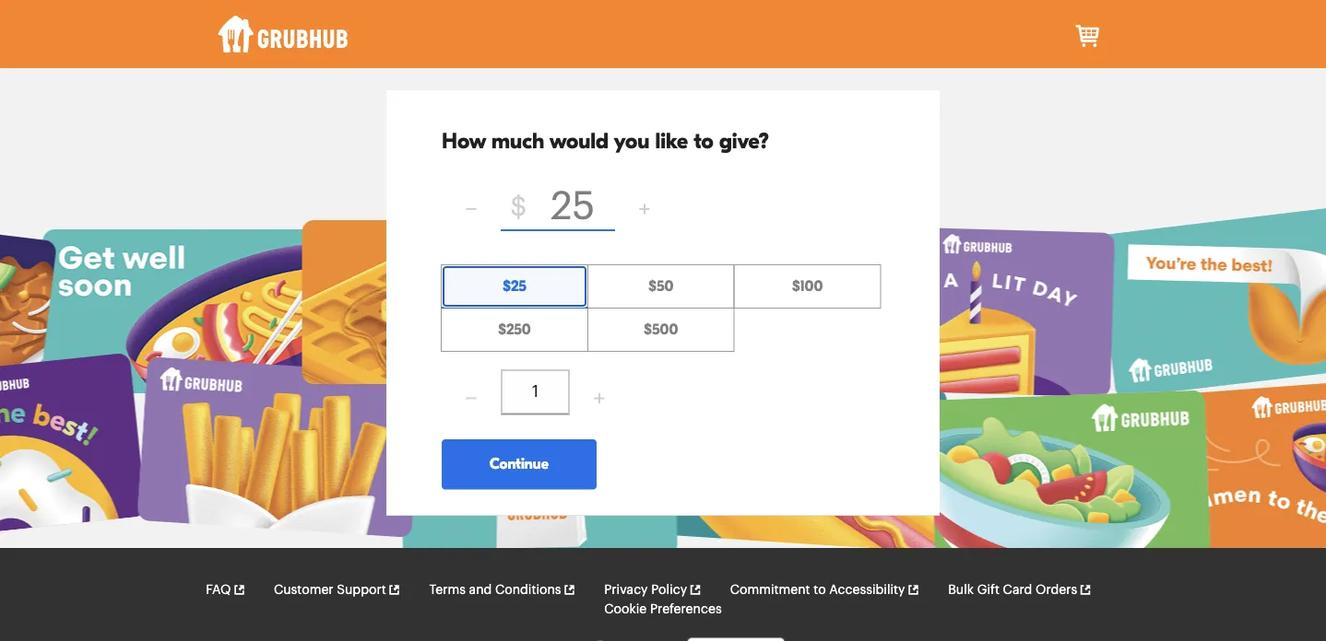 Task type: vqa. For each thing, say whether or not it's contained in the screenshot.
'Customer Support' at bottom left
yes



Task type: locate. For each thing, give the bounding box(es) containing it.
$250
[[498, 322, 531, 339]]

gift
[[977, 584, 1000, 597]]

continue
[[490, 456, 549, 473]]

go to cart page image
[[1074, 21, 1103, 51]]

$100 radio
[[734, 265, 881, 309]]

$50
[[649, 278, 674, 295]]

you
[[614, 129, 650, 154]]

faq
[[206, 584, 231, 597]]

increment quantity image
[[593, 392, 606, 406]]

customer support link
[[274, 581, 401, 601]]

conditions
[[495, 584, 561, 597]]

give?
[[719, 129, 769, 154]]

preferences
[[650, 604, 722, 617]]

to
[[694, 129, 714, 154], [814, 584, 826, 597]]

cookie preferences link
[[604, 601, 722, 620]]

$50 radio
[[587, 265, 735, 309]]

support
[[337, 584, 386, 597]]

cookie
[[604, 604, 647, 617]]

$250 radio
[[441, 308, 588, 352]]

$25 radio
[[441, 265, 588, 309]]

None telephone field
[[501, 370, 570, 416]]

much
[[492, 129, 544, 154]]

continue button
[[442, 440, 597, 490]]

0 horizontal spatial to
[[694, 129, 714, 154]]

to left accessibility
[[814, 584, 826, 597]]

to right like
[[694, 129, 714, 154]]

1 horizontal spatial to
[[814, 584, 826, 597]]

orders
[[1036, 584, 1077, 597]]

how
[[442, 129, 486, 154]]

card
[[1003, 584, 1032, 597]]



Task type: describe. For each thing, give the bounding box(es) containing it.
how much would you like to give?
[[442, 129, 769, 154]]

customer support
[[274, 584, 386, 597]]

cookie preferences
[[604, 604, 722, 617]]

policy
[[651, 584, 687, 597]]

privacy
[[604, 584, 648, 597]]

terms and conditions link
[[429, 581, 576, 601]]

faq link
[[206, 581, 246, 601]]

$
[[510, 195, 527, 220]]

$100
[[792, 278, 823, 295]]

bulk
[[948, 584, 974, 597]]

and
[[469, 584, 492, 597]]

$25 telephone field
[[534, 186, 613, 230]]

commitment to accessibility
[[730, 584, 905, 597]]

$500
[[644, 322, 678, 339]]

$500 radio
[[587, 308, 735, 352]]

commitment to accessibility link
[[730, 581, 920, 601]]

privacy policy link
[[604, 581, 702, 601]]

accessibility
[[830, 584, 905, 597]]

customer
[[274, 584, 334, 597]]

terms and conditions
[[429, 584, 561, 597]]

increment amount image
[[638, 203, 652, 216]]

like
[[655, 129, 688, 154]]

grubhub image
[[217, 16, 349, 53]]

$25
[[503, 278, 527, 295]]

choose an amount option group
[[441, 265, 885, 352]]

terms
[[429, 584, 466, 597]]

commitment
[[730, 584, 810, 597]]

privacy policy
[[604, 584, 687, 597]]

this site is protected by trustwave's trusted commerce program image
[[688, 638, 784, 642]]

0 vertical spatial to
[[694, 129, 714, 154]]

1 vertical spatial to
[[814, 584, 826, 597]]

decrement amount image
[[464, 203, 478, 216]]

would
[[549, 129, 609, 154]]

decrement quantity image
[[464, 392, 478, 406]]

bulk gift card orders link
[[948, 581, 1092, 601]]

bulk gift card orders
[[948, 584, 1077, 597]]



